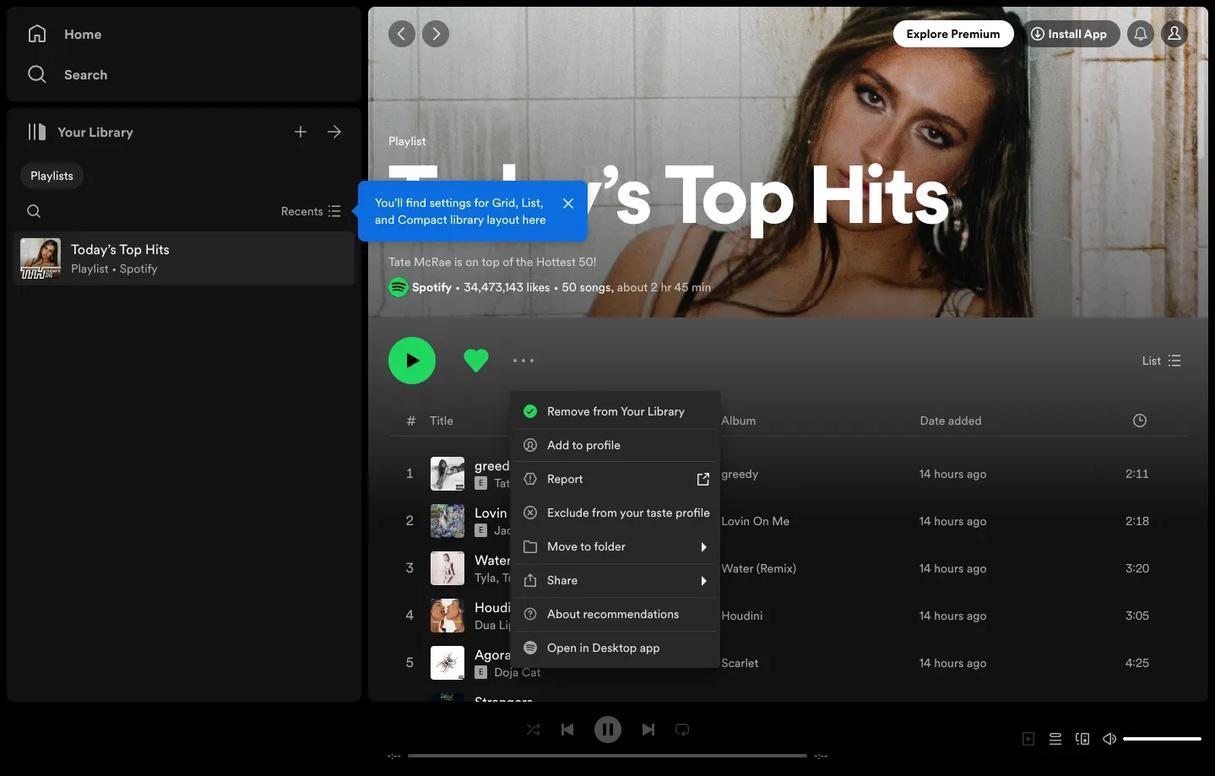 Task type: describe. For each thing, give the bounding box(es) containing it.
today's top hits
[[388, 162, 950, 243]]

folder
[[594, 538, 626, 555]]

#
[[406, 411, 416, 430]]

list item inside main 'element'
[[14, 231, 355, 285]]

jack
[[494, 522, 519, 539]]

- inside the water - remix tyla , travis scott
[[515, 551, 520, 570]]

app
[[640, 639, 660, 656]]

your library button
[[20, 115, 140, 149]]

3 14 from the top
[[920, 560, 931, 577]]

lovin on me cell
[[431, 499, 568, 544]]

hills
[[515, 646, 541, 664]]

list,
[[521, 194, 543, 211]]

disable repeat image
[[675, 722, 689, 736]]

1 horizontal spatial spotify
[[412, 278, 452, 295]]

install app
[[1048, 25, 1107, 42]]

greedy for greedy e
[[474, 456, 517, 475]]

dua
[[474, 617, 496, 634]]

you'll find settings for grid, list, and compact library layout here dialog
[[358, 181, 588, 242]]

search in your library image
[[27, 204, 41, 218]]

remove from your library button
[[513, 394, 717, 428]]

from for your
[[593, 403, 618, 420]]

player controls element
[[367, 716, 848, 762]]

you'll find settings for grid, list, and compact library layout here
[[375, 194, 546, 228]]

your
[[620, 504, 644, 521]]

premium
[[951, 25, 1000, 42]]

app
[[1084, 25, 1107, 42]]

remix
[[524, 551, 561, 570]]

4 hours from the top
[[934, 608, 964, 624]]

4 ago from the top
[[967, 608, 987, 624]]

1 -:-- from the left
[[387, 749, 401, 762]]

open in desktop app
[[547, 639, 660, 656]]

lovin for lovin on me
[[721, 513, 750, 530]]

explore premium button
[[893, 20, 1014, 47]]

to for add
[[572, 437, 583, 453]]

date added
[[920, 412, 982, 429]]

me for lovin on me e
[[533, 504, 553, 522]]

1 horizontal spatial ,
[[611, 278, 614, 295]]

title
[[430, 412, 453, 429]]

settings
[[430, 194, 471, 211]]

34,473,143
[[464, 278, 524, 295]]

50 songs , about 2 hr 45 min
[[562, 278, 711, 295]]

add to profile button
[[513, 428, 717, 462]]

greedy e
[[474, 456, 517, 489]]

about
[[547, 605, 580, 622]]

add to profile
[[547, 437, 621, 453]]

remove from your library
[[547, 403, 685, 420]]

2 -:-- from the left
[[814, 749, 828, 762]]

and
[[375, 211, 395, 228]]

on
[[466, 253, 479, 270]]

search link
[[27, 57, 341, 91]]

greedy link inside cell
[[474, 456, 517, 475]]

menu containing remove from your library
[[510, 391, 720, 668]]

explicit element for agora hills
[[474, 666, 487, 679]]

14 for hills
[[920, 655, 931, 672]]

cat
[[522, 664, 541, 681]]

hours for e
[[934, 466, 964, 483]]

next image
[[641, 722, 655, 736]]

top
[[482, 253, 500, 270]]

14 for e
[[920, 466, 931, 483]]

playlist • spotify
[[71, 260, 158, 277]]

jack harlow
[[494, 522, 561, 539]]

14 hours ago for hills
[[920, 655, 987, 672]]

today's
[[388, 162, 652, 243]]

explore
[[907, 25, 948, 42]]

report
[[547, 470, 583, 487]]

explicit element for greedy
[[474, 477, 487, 490]]

Disable repeat checkbox
[[668, 716, 695, 743]]

recents
[[281, 203, 323, 220]]

# row
[[389, 406, 1187, 436]]

hours for on
[[934, 513, 964, 530]]

travis
[[502, 570, 533, 586]]

3 ago from the top
[[967, 560, 987, 577]]

none search field inside main 'element'
[[20, 198, 47, 225]]

greedy cell
[[431, 451, 564, 497]]

tate for tate mcrae
[[494, 475, 517, 492]]

14 hours ago for on
[[920, 513, 987, 530]]

added
[[948, 412, 982, 429]]

hours for hills
[[934, 655, 964, 672]]

your library
[[57, 122, 134, 141]]

pause image
[[601, 722, 614, 736]]

exclude from your taste profile
[[547, 504, 710, 521]]

doja cat
[[494, 664, 541, 681]]

scarlet
[[721, 655, 759, 672]]

home
[[64, 24, 102, 43]]

library
[[450, 211, 484, 228]]

spotify image
[[388, 277, 409, 297]]

ago for on
[[967, 513, 987, 530]]

tate for tate mcrae is on top of the hottest 50!
[[388, 253, 411, 270]]

to for move
[[580, 538, 591, 555]]

share
[[547, 572, 578, 589]]

strangers
[[474, 693, 533, 711]]

lovin on me link inside the lovin on me cell
[[474, 504, 553, 522]]

library inside main 'element'
[[89, 122, 134, 141]]

is
[[454, 253, 463, 270]]

search
[[64, 65, 108, 84]]

duration image
[[1133, 414, 1147, 427]]

agora hills link
[[474, 646, 541, 664]]

e inside greedy e
[[479, 478, 483, 489]]

mcrae for tate mcrae is on top of the hottest 50!
[[414, 253, 451, 270]]

1 horizontal spatial lovin on me link
[[721, 513, 790, 530]]

14 for on
[[920, 513, 931, 530]]

houdini cell
[[431, 593, 529, 639]]

compact
[[398, 211, 447, 228]]

Recents, List view field
[[267, 198, 351, 225]]

2:11 cell
[[1087, 451, 1173, 497]]

what's new image
[[1134, 27, 1148, 41]]

of
[[503, 253, 513, 270]]

main element
[[7, 7, 588, 702]]

playlist for playlist • spotify
[[71, 260, 109, 277]]

list
[[1142, 353, 1161, 369]]

previous image
[[560, 722, 574, 736]]

here
[[522, 211, 546, 228]]

volume high image
[[1103, 732, 1116, 746]]

about recommendations
[[547, 605, 679, 622]]

scott
[[536, 570, 564, 586]]

me for lovin on me
[[772, 513, 790, 530]]

remove
[[547, 403, 590, 420]]

water for -
[[474, 551, 511, 570]]

lovin for lovin on me e
[[474, 504, 507, 522]]

on for lovin on me e
[[511, 504, 529, 522]]

50
[[562, 278, 577, 295]]

harlow
[[522, 522, 561, 539]]

album
[[721, 412, 756, 429]]

profile inside exclude from your taste profile button
[[676, 504, 710, 521]]

install app link
[[1021, 20, 1121, 47]]

you'll
[[375, 194, 403, 211]]

4 14 hours ago from the top
[[920, 608, 987, 624]]

tate mcrae link
[[494, 475, 557, 492]]

houdini for houdini dua lipa
[[474, 598, 522, 617]]

dua lipa link
[[474, 617, 521, 634]]

water for (remix)
[[721, 560, 754, 577]]

, inside the water - remix tyla , travis scott
[[496, 570, 499, 586]]

spotify inside group
[[120, 260, 158, 277]]



Task type: vqa. For each thing, say whether or not it's contained in the screenshot.
Spotify image
yes



Task type: locate. For each thing, give the bounding box(es) containing it.
lovin
[[474, 504, 507, 522], [721, 513, 750, 530]]

install
[[1048, 25, 1082, 42]]

agora hills cell
[[431, 641, 548, 686]]

e down the agora
[[479, 668, 483, 678]]

1 vertical spatial profile
[[676, 504, 710, 521]]

doja
[[494, 664, 519, 681]]

0 horizontal spatial on
[[511, 504, 529, 522]]

water - remix cell
[[431, 546, 571, 592]]

1 horizontal spatial lovin
[[721, 513, 750, 530]]

3 e from the top
[[479, 668, 483, 678]]

go back image
[[395, 27, 409, 41]]

0 vertical spatial tate
[[388, 253, 411, 270]]

1 horizontal spatial profile
[[676, 504, 710, 521]]

0 horizontal spatial water
[[474, 551, 511, 570]]

e inside agora hills e
[[479, 668, 483, 678]]

1 vertical spatial e
[[479, 526, 483, 536]]

to right add
[[572, 437, 583, 453]]

water (remix) link
[[721, 560, 796, 577]]

hits
[[810, 162, 950, 243]]

tyla link
[[474, 570, 496, 586]]

14
[[920, 466, 931, 483], [920, 513, 931, 530], [920, 560, 931, 577], [920, 608, 931, 624], [920, 655, 931, 672]]

0 horizontal spatial greedy link
[[474, 456, 517, 475]]

ago for e
[[967, 466, 987, 483]]

list item
[[14, 231, 355, 285]]

greedy inside cell
[[474, 456, 517, 475]]

1 vertical spatial mcrae
[[520, 475, 557, 492]]

songs
[[580, 278, 611, 295]]

1 e from the top
[[479, 478, 483, 489]]

1 vertical spatial your
[[621, 403, 644, 420]]

hottest
[[536, 253, 576, 270]]

ago for hills
[[967, 655, 987, 672]]

greedy up the lovin on me cell
[[474, 456, 517, 475]]

group
[[14, 231, 355, 285]]

tate inside the greedy cell
[[494, 475, 517, 492]]

1 14 from the top
[[920, 466, 931, 483]]

likes
[[527, 278, 550, 295]]

to
[[572, 437, 583, 453], [580, 538, 591, 555]]

2 e from the top
[[479, 526, 483, 536]]

spotify link
[[412, 278, 452, 295]]

0 horizontal spatial lovin
[[474, 504, 507, 522]]

1 vertical spatial library
[[647, 403, 685, 420]]

tate
[[388, 253, 411, 270], [494, 475, 517, 492]]

agora hills e
[[474, 646, 541, 678]]

explicit element left jack
[[474, 524, 487, 537]]

0 vertical spatial e
[[479, 478, 483, 489]]

45
[[674, 278, 689, 295]]

me inside lovin on me e
[[533, 504, 553, 522]]

0 horizontal spatial lovin on me link
[[474, 504, 553, 522]]

about recommendations button
[[513, 597, 717, 631]]

1 horizontal spatial playlist
[[388, 132, 426, 149]]

open in desktop app button
[[513, 631, 717, 665]]

34,473,143 likes
[[464, 278, 550, 295]]

1 horizontal spatial library
[[647, 403, 685, 420]]

1 horizontal spatial tate
[[494, 475, 517, 492]]

2 14 from the top
[[920, 513, 931, 530]]

houdini for houdini
[[721, 608, 763, 624]]

water inside the water - remix tyla , travis scott
[[474, 551, 511, 570]]

lovin down the greedy cell
[[474, 504, 507, 522]]

open
[[547, 639, 577, 656]]

min
[[692, 278, 711, 295]]

(remix)
[[756, 560, 796, 577]]

from inside button
[[593, 403, 618, 420]]

houdini link
[[474, 598, 522, 617], [721, 608, 763, 624]]

explicit element inside the lovin on me cell
[[474, 524, 487, 537]]

1 horizontal spatial water
[[721, 560, 754, 577]]

1 horizontal spatial on
[[753, 513, 769, 530]]

1 vertical spatial ,
[[496, 570, 499, 586]]

0 horizontal spatial spotify
[[120, 260, 158, 277]]

top bar and user menu element
[[368, 7, 1208, 61]]

date
[[920, 412, 945, 429]]

1 horizontal spatial houdini
[[721, 608, 763, 624]]

playlist up find
[[388, 132, 426, 149]]

library
[[89, 122, 134, 141], [647, 403, 685, 420]]

from up add to profile button
[[593, 403, 618, 420]]

explicit element inside the greedy cell
[[474, 477, 487, 490]]

greedy
[[474, 456, 517, 475], [721, 466, 759, 483]]

profile right taste
[[676, 504, 710, 521]]

2:18
[[1126, 513, 1149, 530]]

from inside button
[[592, 504, 617, 521]]

3:20
[[1126, 560, 1149, 577]]

explore premium
[[907, 25, 1000, 42]]

e inside lovin on me e
[[479, 526, 483, 536]]

to right move
[[580, 538, 591, 555]]

spotify right •
[[120, 260, 158, 277]]

, left travis at left bottom
[[496, 570, 499, 586]]

lovin on me
[[721, 513, 790, 530]]

report link
[[513, 462, 717, 496]]

external link image
[[697, 472, 710, 486]]

None search field
[[20, 198, 47, 225]]

desktop
[[592, 639, 637, 656]]

move to folder button
[[513, 529, 717, 563]]

5 hours from the top
[[934, 655, 964, 672]]

houdini
[[474, 598, 522, 617], [721, 608, 763, 624]]

4:25
[[1126, 655, 1149, 672]]

0 horizontal spatial your
[[57, 122, 86, 141]]

tate mcrae
[[494, 475, 557, 492]]

3 hours from the top
[[934, 560, 964, 577]]

1 horizontal spatial -:--
[[814, 749, 828, 762]]

home link
[[27, 17, 341, 51]]

5 ago from the top
[[967, 655, 987, 672]]

e
[[479, 478, 483, 489], [479, 526, 483, 536], [479, 668, 483, 678]]

0 horizontal spatial houdini
[[474, 598, 522, 617]]

menu
[[510, 391, 720, 668]]

to inside button
[[572, 437, 583, 453]]

water (remix)
[[721, 560, 796, 577]]

tate up spotify image
[[388, 253, 411, 270]]

0 horizontal spatial me
[[533, 504, 553, 522]]

3 explicit element from the top
[[474, 666, 487, 679]]

-:--
[[387, 749, 401, 762], [814, 749, 828, 762]]

0 vertical spatial profile
[[586, 437, 621, 453]]

cell
[[404, 688, 417, 733], [721, 688, 772, 733], [920, 688, 987, 733], [1087, 688, 1173, 733]]

1 vertical spatial tate
[[494, 475, 517, 492]]

e up the lovin on me cell
[[479, 478, 483, 489]]

explicit element up the lovin on me cell
[[474, 477, 487, 490]]

1 hours from the top
[[934, 466, 964, 483]]

greedy link up the lovin on me cell
[[474, 456, 517, 475]]

# column header
[[406, 406, 416, 435]]

4 14 from the top
[[920, 608, 931, 624]]

0 vertical spatial from
[[593, 403, 618, 420]]

0 horizontal spatial :-
[[391, 749, 397, 762]]

exclude
[[547, 504, 589, 521]]

14 hours ago
[[920, 466, 987, 483], [920, 513, 987, 530], [920, 560, 987, 577], [920, 608, 987, 624], [920, 655, 987, 672]]

strangers link
[[474, 693, 533, 711]]

lovin up water (remix)
[[721, 513, 750, 530]]

on for lovin on me
[[753, 513, 769, 530]]

on inside lovin on me e
[[511, 504, 529, 522]]

3 14 hours ago from the top
[[920, 560, 987, 577]]

1 explicit element from the top
[[474, 477, 487, 490]]

greedy link right external link icon
[[721, 466, 759, 483]]

1 vertical spatial explicit element
[[474, 524, 487, 537]]

from left your
[[592, 504, 617, 521]]

tate mcrae is on top of the hottest 50!
[[388, 253, 597, 270]]

0 horizontal spatial tate
[[388, 253, 411, 270]]

1 horizontal spatial me
[[772, 513, 790, 530]]

lovin inside lovin on me e
[[474, 504, 507, 522]]

0 vertical spatial playlist
[[388, 132, 426, 149]]

layout
[[487, 211, 519, 228]]

spotify right spotify image
[[412, 278, 452, 295]]

2 hours from the top
[[934, 513, 964, 530]]

3 cell from the left
[[920, 688, 987, 733]]

your up add to profile button
[[621, 403, 644, 420]]

0 vertical spatial to
[[572, 437, 583, 453]]

1 horizontal spatial your
[[621, 403, 644, 420]]

from for your
[[592, 504, 617, 521]]

0 vertical spatial library
[[89, 122, 134, 141]]

0 horizontal spatial ,
[[496, 570, 499, 586]]

houdini dua lipa
[[474, 598, 522, 634]]

List button
[[1136, 347, 1188, 375]]

library up add to profile button
[[647, 403, 685, 420]]

50!
[[579, 253, 597, 270]]

4 cell from the left
[[1087, 688, 1173, 733]]

1 :- from the left
[[391, 749, 397, 762]]

grid,
[[492, 194, 518, 211]]

2 vertical spatial explicit element
[[474, 666, 487, 679]]

tate up lovin on me e
[[494, 475, 517, 492]]

jack harlow link
[[494, 522, 561, 539]]

move
[[547, 538, 578, 555]]

2 :- from the left
[[818, 749, 824, 762]]

lipa
[[499, 617, 521, 634]]

2:18 cell
[[1087, 499, 1173, 544]]

1 horizontal spatial greedy
[[721, 466, 759, 483]]

greedy for greedy
[[721, 466, 759, 483]]

water
[[474, 551, 511, 570], [721, 560, 754, 577]]

mcrae up spotify link at the top of page
[[414, 253, 451, 270]]

share button
[[513, 563, 717, 597]]

playlist left •
[[71, 260, 109, 277]]

0 horizontal spatial profile
[[586, 437, 621, 453]]

recommendations
[[583, 605, 679, 622]]

connect to a device image
[[1076, 732, 1089, 746]]

14 hours ago for e
[[920, 466, 987, 483]]

profile
[[586, 437, 621, 453], [676, 504, 710, 521]]

1 vertical spatial playlist
[[71, 260, 109, 277]]

:-
[[391, 749, 397, 762], [818, 749, 824, 762]]

doja cat link
[[494, 664, 541, 681]]

library down search
[[89, 122, 134, 141]]

mcrae for tate mcrae
[[520, 475, 557, 492]]

Playlists checkbox
[[20, 162, 84, 189]]

playlist inside group
[[71, 260, 109, 277]]

e left jack
[[479, 526, 483, 536]]

find
[[406, 194, 427, 211]]

water - remix link
[[474, 551, 561, 570]]

tyla
[[474, 570, 496, 586]]

0 vertical spatial your
[[57, 122, 86, 141]]

hr
[[661, 278, 671, 295]]

0 horizontal spatial library
[[89, 122, 134, 141]]

1 horizontal spatial :-
[[818, 749, 824, 762]]

1 ago from the top
[[967, 466, 987, 483]]

the
[[516, 253, 533, 270]]

add
[[547, 437, 569, 453]]

1 vertical spatial from
[[592, 504, 617, 521]]

1 horizontal spatial greedy link
[[721, 466, 759, 483]]

•
[[112, 260, 117, 277]]

profile down remove from your library button at the bottom of the page
[[586, 437, 621, 453]]

houdini inside cell
[[474, 598, 522, 617]]

profile inside add to profile button
[[586, 437, 621, 453]]

duration element
[[1133, 414, 1147, 427]]

0 horizontal spatial houdini link
[[474, 598, 522, 617]]

5 14 from the top
[[920, 655, 931, 672]]

water - remix tyla , travis scott
[[474, 551, 564, 586]]

playlist
[[388, 132, 426, 149], [71, 260, 109, 277]]

0 horizontal spatial -:--
[[387, 749, 401, 762]]

enable shuffle image
[[527, 722, 540, 736]]

2 ago from the top
[[967, 513, 987, 530]]

1 horizontal spatial mcrae
[[520, 475, 557, 492]]

2 explicit element from the top
[[474, 524, 487, 537]]

to inside "dropdown button"
[[580, 538, 591, 555]]

mcrae
[[414, 253, 451, 270], [520, 475, 557, 492]]

2 vertical spatial e
[[479, 668, 483, 678]]

for
[[474, 194, 489, 211]]

your inside main 'element'
[[57, 122, 86, 141]]

, left about
[[611, 278, 614, 295]]

your
[[57, 122, 86, 141], [621, 403, 644, 420]]

mcrae up exclude
[[520, 475, 557, 492]]

playlist for playlist
[[388, 132, 426, 149]]

1 vertical spatial to
[[580, 538, 591, 555]]

explicit element
[[474, 477, 487, 490], [474, 524, 487, 537], [474, 666, 487, 679]]

go forward image
[[429, 27, 442, 41]]

greedy right external link icon
[[721, 466, 759, 483]]

1 vertical spatial spotify
[[412, 278, 452, 295]]

today's top hits grid
[[369, 405, 1208, 776]]

explicit element for lovin on me
[[474, 524, 487, 537]]

mcrae inside the greedy cell
[[520, 475, 557, 492]]

1 cell from the left
[[404, 688, 417, 733]]

explicit element inside agora hills cell
[[474, 666, 487, 679]]

group inside main 'element'
[[14, 231, 355, 285]]

group containing playlist
[[14, 231, 355, 285]]

5 14 hours ago from the top
[[920, 655, 987, 672]]

spotify
[[120, 260, 158, 277], [412, 278, 452, 295]]

0 vertical spatial explicit element
[[474, 477, 487, 490]]

1 14 hours ago from the top
[[920, 466, 987, 483]]

exclude from your taste profile button
[[513, 496, 717, 529]]

0 horizontal spatial playlist
[[71, 260, 109, 277]]

your up the playlists at the left of page
[[57, 122, 86, 141]]

0 vertical spatial ,
[[611, 278, 614, 295]]

explicit element down the agora
[[474, 666, 487, 679]]

2 cell from the left
[[721, 688, 772, 733]]

top
[[665, 162, 795, 243]]

0 horizontal spatial greedy
[[474, 456, 517, 475]]

0 vertical spatial mcrae
[[414, 253, 451, 270]]

1 horizontal spatial houdini link
[[721, 608, 763, 624]]

0 vertical spatial spotify
[[120, 260, 158, 277]]

0 horizontal spatial mcrae
[[414, 253, 451, 270]]

taste
[[646, 504, 673, 521]]

in
[[580, 639, 589, 656]]

2 14 hours ago from the top
[[920, 513, 987, 530]]

list item containing playlist
[[14, 231, 355, 285]]



